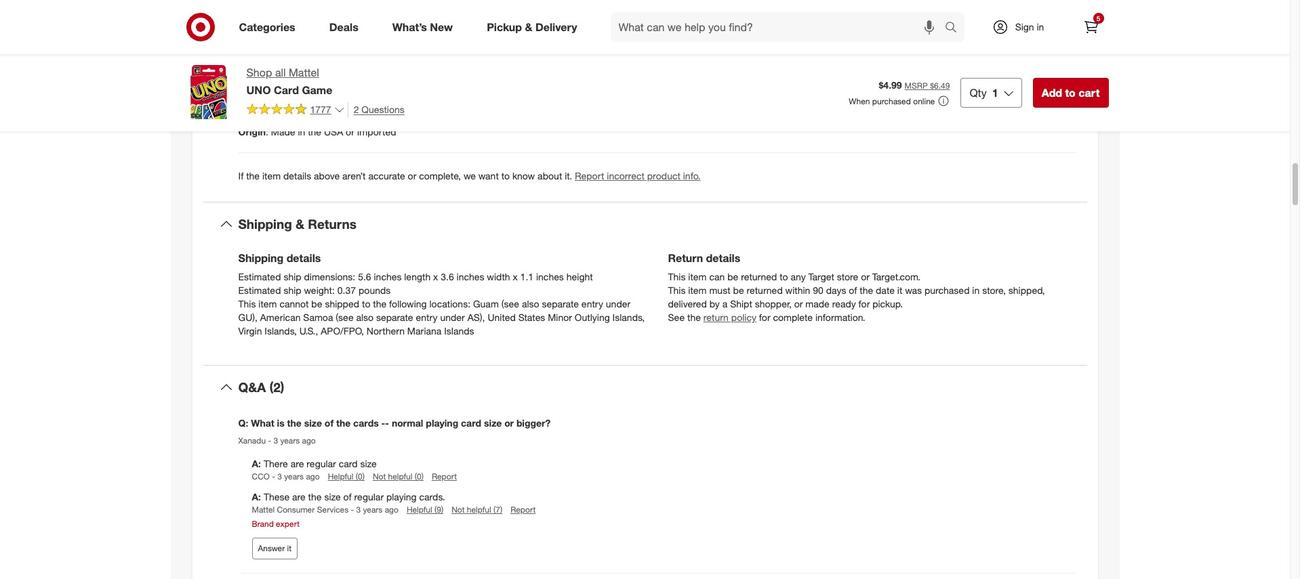 Task type: describe. For each thing, give the bounding box(es) containing it.
2 estimated from the top
[[238, 285, 281, 297]]

ago inside q: what is the size of the cards -- normal playing card size or bigger? xanadu - 3 years ago
[[302, 436, 316, 446]]

1 horizontal spatial islands,
[[613, 312, 645, 324]]

following
[[389, 299, 427, 310]]

game
[[302, 83, 333, 97]]

2 x from the left
[[513, 272, 518, 283]]

locations:
[[430, 299, 471, 310]]

2 inches from the left
[[457, 272, 485, 283]]

complete
[[773, 312, 813, 324]]

helpful  (9) button
[[407, 505, 444, 516]]

msrp
[[905, 81, 928, 91]]

services
[[317, 505, 349, 515]]

consumer
[[277, 505, 315, 515]]

1 vertical spatial playing
[[387, 492, 417, 503]]

0 vertical spatial returned
[[741, 272, 777, 283]]

(dpci)
[[300, 85, 329, 97]]

$4.99
[[879, 79, 902, 91]]

islands
[[444, 326, 474, 337]]

length
[[404, 272, 431, 283]]

1 vertical spatial separate
[[376, 312, 413, 324]]

within
[[786, 285, 811, 297]]

- left normal
[[385, 418, 389, 429]]

policy
[[732, 312, 757, 324]]

shipt
[[731, 299, 753, 310]]

q&a (2) button
[[203, 366, 1088, 410]]

not helpful  (0) button
[[373, 471, 424, 483]]

brand expert
[[252, 520, 300, 530]]

report for not helpful  (7)
[[511, 505, 536, 515]]

search button
[[939, 12, 972, 45]]

2 vertical spatial be
[[312, 299, 322, 310]]

or right usa
[[346, 126, 355, 138]]

to inside return details this item can be returned to any target store or target.com. this item must be returned within 90 days of the date it was purchased in store, shipped, delivered by a shipt shopper, or made ready for pickup. see the return policy for complete information.
[[780, 272, 789, 283]]

or right store
[[861, 272, 870, 283]]

new
[[430, 20, 453, 34]]

return details this item can be returned to any target store or target.com. this item must be returned within 90 days of the date it was purchased in store, shipped, delivered by a shipt shopper, or made ready for pickup. see the return policy for complete information.
[[668, 252, 1046, 324]]

not for not helpful  (7)
[[452, 505, 465, 515]]

a: there are regular card size
[[252, 458, 377, 470]]

store,
[[983, 285, 1006, 297]]

we
[[464, 171, 476, 182]]

the left cards
[[336, 418, 351, 429]]

087-
[[334, 85, 354, 97]]

gu),
[[238, 312, 258, 324]]

or inside q: what is the size of the cards -- normal playing card size or bigger? xanadu - 3 years ago
[[505, 418, 514, 429]]

cards.
[[419, 492, 445, 503]]

0 vertical spatial for
[[859, 299, 870, 310]]

helpful for helpful  (0)
[[328, 472, 354, 482]]

as),
[[468, 312, 485, 324]]

report button for (7)
[[511, 505, 536, 516]]

1 horizontal spatial entry
[[582, 299, 604, 310]]

5 link
[[1077, 12, 1107, 42]]

0.37
[[338, 285, 356, 297]]

q&a (2)
[[238, 380, 285, 396]]

this item cannot be shipped to the following locations:
[[238, 299, 471, 310]]

above
[[314, 171, 340, 182]]

playing inside q: what is the size of the cards -- normal playing card size or bigger? xanadu - 3 years ago
[[426, 418, 459, 429]]

purchased inside return details this item can be returned to any target store or target.com. this item must be returned within 90 days of the date it was purchased in store, shipped, delivered by a shipt shopper, or made ready for pickup. see the return policy for complete information.
[[925, 285, 970, 297]]

helpful for (7)
[[467, 505, 491, 515]]

to inside button
[[1066, 86, 1076, 100]]

q: what is the size of the cards -- normal playing card size or bigger? xanadu - 3 years ago
[[238, 418, 551, 446]]

about
[[538, 171, 562, 182]]

cards
[[353, 418, 379, 429]]

0 horizontal spatial in
[[298, 126, 305, 138]]

made
[[271, 126, 295, 138]]

are for regular
[[291, 458, 304, 470]]

cart
[[1079, 86, 1100, 100]]

: for 078206020016
[[259, 44, 261, 55]]

size left bigger?
[[484, 418, 502, 429]]

guam
[[473, 299, 499, 310]]

1 vertical spatial :
[[329, 85, 331, 97]]

add
[[1042, 86, 1063, 100]]

incorrect
[[607, 171, 645, 182]]

item left the can
[[689, 272, 707, 283]]

details left above
[[284, 171, 311, 182]]

shop
[[247, 66, 272, 79]]

1 vertical spatial islands,
[[265, 326, 297, 337]]

3 inches from the left
[[536, 272, 564, 283]]

1 vertical spatial years
[[284, 472, 304, 482]]

outlying
[[575, 312, 610, 324]]

not for not helpful  (0)
[[373, 472, 386, 482]]

height
[[567, 272, 593, 283]]

helpful for helpful  (9)
[[407, 505, 432, 515]]

a: for a: there are regular card size
[[252, 458, 261, 470]]

qty 1
[[970, 86, 999, 100]]

2 (0) from the left
[[415, 472, 424, 482]]

mattel consumer services - 3 years ago
[[252, 505, 399, 515]]

expert
[[276, 520, 300, 530]]

1 vertical spatial (see
[[336, 312, 354, 324]]

online
[[914, 96, 936, 106]]

helpful  (0) button
[[328, 471, 365, 483]]

& for pickup
[[525, 20, 533, 34]]

(2)
[[270, 380, 285, 396]]

2 vertical spatial this
[[238, 299, 256, 310]]

image of uno card game image
[[181, 65, 236, 119]]

details for shipping
[[287, 252, 321, 265]]

if
[[238, 171, 244, 182]]

target.com.
[[873, 272, 921, 283]]

pickup
[[487, 20, 522, 34]]

0 horizontal spatial entry
[[416, 312, 438, 324]]

$6.49
[[931, 81, 950, 91]]

origin : made in the usa or imported
[[238, 126, 396, 138]]

(9)
[[435, 505, 444, 515]]

apo/fpo,
[[321, 326, 364, 337]]

item
[[238, 85, 258, 97]]

accurate
[[369, 171, 405, 182]]

- down a: these are the size of regular playing cards.
[[351, 505, 354, 515]]

there
[[264, 458, 288, 470]]

united
[[488, 312, 516, 324]]

states
[[519, 312, 546, 324]]

size right 'is'
[[304, 418, 322, 429]]

(7)
[[494, 505, 503, 515]]

0 horizontal spatial mattel
[[252, 505, 275, 515]]

2 vertical spatial 3
[[356, 505, 361, 515]]

1 vertical spatial under
[[440, 312, 465, 324]]

0 horizontal spatial card
[[339, 458, 358, 470]]

90
[[813, 285, 824, 297]]

2 horizontal spatial report
[[575, 171, 605, 182]]

item up delivered
[[689, 285, 707, 297]]

1 x from the left
[[433, 272, 438, 283]]

item right if
[[262, 171, 281, 182]]

5
[[1097, 14, 1101, 22]]

ready
[[833, 299, 856, 310]]

not helpful  (7) button
[[452, 505, 503, 516]]

1 horizontal spatial also
[[522, 299, 540, 310]]

& for shipping
[[296, 217, 305, 232]]

shipping for shipping & returns
[[238, 217, 292, 232]]

info.
[[683, 171, 701, 182]]

1 vertical spatial also
[[356, 312, 374, 324]]

store
[[837, 272, 859, 283]]

1 vertical spatial regular
[[354, 492, 384, 503]]

samoa
[[303, 312, 333, 324]]

0 vertical spatial purchased
[[873, 96, 911, 106]]

helpful for (0)
[[388, 472, 413, 482]]

shipping details estimated ship dimensions: 5.6 inches length x 3.6 inches width x 1.1 inches height estimated ship weight: 0.37 pounds
[[238, 252, 593, 297]]

are for the
[[292, 492, 306, 503]]



Task type: locate. For each thing, give the bounding box(es) containing it.
pickup.
[[873, 299, 903, 310]]

0 vertical spatial (see
[[502, 299, 520, 310]]

the
[[308, 126, 322, 138], [246, 171, 260, 182], [860, 285, 874, 297], [373, 299, 387, 310], [688, 312, 701, 324], [287, 418, 302, 429], [336, 418, 351, 429], [308, 492, 322, 503]]

it inside button
[[287, 544, 292, 554]]

0 horizontal spatial not
[[373, 472, 386, 482]]

of for q: what is the size of the cards -- normal playing card size or bigger? xanadu - 3 years ago
[[325, 418, 334, 429]]

0 vertical spatial regular
[[307, 458, 336, 470]]

report right (7)
[[511, 505, 536, 515]]

& left returns
[[296, 217, 305, 232]]

helpful inside helpful  (0) button
[[328, 472, 354, 482]]

not inside button
[[373, 472, 386, 482]]

0 vertical spatial be
[[728, 272, 739, 283]]

to right want
[[502, 171, 510, 182]]

1 horizontal spatial (0)
[[415, 472, 424, 482]]

the left date
[[860, 285, 874, 297]]

a
[[723, 299, 728, 310]]

1 vertical spatial be
[[733, 285, 744, 297]]

complete,
[[419, 171, 461, 182]]

0025
[[368, 85, 389, 97]]

item up american
[[259, 299, 277, 310]]

1 vertical spatial of
[[325, 418, 334, 429]]

card up helpful  (0)
[[339, 458, 358, 470]]

ship
[[284, 272, 302, 283], [284, 285, 302, 297]]

mattel up brand
[[252, 505, 275, 515]]

mattel up the item number (dpci) : 087-00-0025
[[289, 66, 319, 79]]

& right pickup
[[525, 20, 533, 34]]

shipping down shipping & returns
[[238, 252, 284, 265]]

0 horizontal spatial helpful
[[328, 472, 354, 482]]

cco
[[252, 472, 270, 482]]

0 horizontal spatial regular
[[307, 458, 336, 470]]

0 horizontal spatial report button
[[432, 471, 457, 483]]

(see up apo/fpo,
[[336, 312, 354, 324]]

shipping & returns
[[238, 217, 357, 232]]

under up outlying
[[606, 299, 631, 310]]

it left was
[[898, 285, 903, 297]]

report button up cards.
[[432, 471, 457, 483]]

for right ready
[[859, 299, 870, 310]]

0 horizontal spatial :
[[259, 44, 261, 55]]

upc
[[238, 44, 259, 55]]

2 horizontal spatial of
[[849, 285, 858, 297]]

5.6
[[358, 272, 371, 283]]

details
[[284, 171, 311, 182], [287, 252, 321, 265], [706, 252, 741, 265]]

1 horizontal spatial helpful
[[467, 505, 491, 515]]

2 vertical spatial ago
[[385, 505, 399, 515]]

origin
[[238, 126, 266, 138]]

size up services
[[324, 492, 341, 503]]

ago up a: there are regular card size
[[302, 436, 316, 446]]

normal
[[392, 418, 424, 429]]

1 horizontal spatial for
[[859, 299, 870, 310]]

1 estimated from the top
[[238, 272, 281, 283]]

1 horizontal spatial card
[[461, 418, 482, 429]]

this up delivered
[[668, 285, 686, 297]]

days
[[827, 285, 847, 297]]

it right answer at the left bottom
[[287, 544, 292, 554]]

1 horizontal spatial of
[[344, 492, 352, 503]]

details inside return details this item can be returned to any target store or target.com. this item must be returned within 90 days of the date it was purchased in store, shipped, delivered by a shipt shopper, or made ready for pickup. see the return policy for complete information.
[[706, 252, 741, 265]]

years down 'is'
[[280, 436, 300, 446]]

helpful inside helpful  (9) button
[[407, 505, 432, 515]]

date
[[876, 285, 895, 297]]

report for not helpful  (0)
[[432, 472, 457, 482]]

What can we help you find? suggestions appear below search field
[[611, 12, 948, 42]]

2 horizontal spatial in
[[1037, 21, 1045, 33]]

delivery
[[536, 20, 578, 34]]

also down this item cannot be shipped to the following locations:
[[356, 312, 374, 324]]

add to cart button
[[1033, 78, 1109, 108]]

all
[[275, 66, 286, 79]]

1 shipping from the top
[[238, 217, 292, 232]]

sign in link
[[981, 12, 1066, 42]]

under down locations:
[[440, 312, 465, 324]]

(0)
[[356, 472, 365, 482], [415, 472, 424, 482]]

weight:
[[304, 285, 335, 297]]

1 vertical spatial entry
[[416, 312, 438, 324]]

of inside return details this item can be returned to any target store or target.com. this item must be returned within 90 days of the date it was purchased in store, shipped, delivered by a shipt shopper, or made ready for pickup. see the return policy for complete information.
[[849, 285, 858, 297]]

in inside return details this item can be returned to any target store or target.com. this item must be returned within 90 days of the date it was purchased in store, shipped, delivered by a shipt shopper, or made ready for pickup. see the return policy for complete information.
[[973, 285, 980, 297]]

be up shipt on the right
[[733, 285, 744, 297]]

of up services
[[344, 492, 352, 503]]

1 vertical spatial helpful
[[407, 505, 432, 515]]

made
[[806, 299, 830, 310]]

dimensions:
[[304, 272, 356, 283]]

report button for (0)
[[432, 471, 457, 483]]

what's new
[[393, 20, 453, 34]]

0 vertical spatial &
[[525, 20, 533, 34]]

cannot
[[280, 299, 309, 310]]

report right the it.
[[575, 171, 605, 182]]

it inside return details this item can be returned to any target store or target.com. this item must be returned within 90 days of the date it was purchased in store, shipped, delivered by a shipt shopper, or made ready for pickup. see the return policy for complete information.
[[898, 285, 903, 297]]

shipping for shipping details estimated ship dimensions: 5.6 inches length x 3.6 inches width x 1.1 inches height estimated ship weight: 0.37 pounds
[[238, 252, 284, 265]]

when
[[849, 96, 871, 106]]

card left bigger?
[[461, 418, 482, 429]]

0 vertical spatial ago
[[302, 436, 316, 446]]

minor
[[548, 312, 572, 324]]

not
[[373, 472, 386, 482], [452, 505, 465, 515]]

to down 'pounds' on the left
[[362, 299, 371, 310]]

report up cards.
[[432, 472, 457, 482]]

islands,
[[613, 312, 645, 324], [265, 326, 297, 337]]

0 horizontal spatial also
[[356, 312, 374, 324]]

1 inches from the left
[[374, 272, 402, 283]]

a: left the these at the left of page
[[252, 492, 261, 503]]

0 vertical spatial islands,
[[613, 312, 645, 324]]

0 vertical spatial are
[[291, 458, 304, 470]]

categories link
[[228, 12, 312, 42]]

what
[[251, 418, 274, 429]]

1 vertical spatial shipping
[[238, 252, 284, 265]]

1 vertical spatial for
[[760, 312, 771, 324]]

islands, down american
[[265, 326, 297, 337]]

1 vertical spatial this
[[668, 285, 686, 297]]

3 inside q: what is the size of the cards -- normal playing card size or bigger? xanadu - 3 years ago
[[274, 436, 278, 446]]

1 horizontal spatial mattel
[[289, 66, 319, 79]]

0 vertical spatial in
[[1037, 21, 1045, 33]]

helpful up a: these are the size of regular playing cards.
[[328, 472, 354, 482]]

2 horizontal spatial inches
[[536, 272, 564, 283]]

not right helpful  (0)
[[373, 472, 386, 482]]

0 horizontal spatial (see
[[336, 312, 354, 324]]

questions
[[362, 104, 405, 115]]

any
[[791, 272, 806, 283]]

of for a: these are the size of regular playing cards.
[[344, 492, 352, 503]]

078206020016
[[264, 44, 327, 55]]

are up the cco - 3 years ago
[[291, 458, 304, 470]]

a: these are the size of regular playing cards.
[[252, 492, 445, 503]]

or down within
[[795, 299, 803, 310]]

1 vertical spatial 3
[[278, 472, 282, 482]]

2 vertical spatial report
[[511, 505, 536, 515]]

of left cards
[[325, 418, 334, 429]]

0 horizontal spatial inches
[[374, 272, 402, 283]]

1 horizontal spatial regular
[[354, 492, 384, 503]]

x
[[433, 272, 438, 283], [513, 272, 518, 283]]

or right accurate
[[408, 171, 417, 182]]

a:
[[252, 458, 261, 470], [252, 492, 261, 503]]

0 vertical spatial it
[[898, 285, 903, 297]]

0 horizontal spatial islands,
[[265, 326, 297, 337]]

1 horizontal spatial purchased
[[925, 285, 970, 297]]

mariana
[[408, 326, 442, 337]]

know
[[513, 171, 535, 182]]

2 a: from the top
[[252, 492, 261, 503]]

1 vertical spatial a:
[[252, 492, 261, 503]]

1 horizontal spatial helpful
[[407, 505, 432, 515]]

years down there
[[284, 472, 304, 482]]

the down 'pounds' on the left
[[373, 299, 387, 310]]

1 ship from the top
[[284, 272, 302, 283]]

years inside q: what is the size of the cards -- normal playing card size or bigger? xanadu - 3 years ago
[[280, 436, 300, 446]]

0 vertical spatial report
[[575, 171, 605, 182]]

details up dimensions:
[[287, 252, 321, 265]]

0 vertical spatial under
[[606, 299, 631, 310]]

search
[[939, 21, 972, 35]]

0 vertical spatial :
[[259, 44, 261, 55]]

0 horizontal spatial helpful
[[388, 472, 413, 482]]

a: up the cco
[[252, 458, 261, 470]]

3 down a: these are the size of regular playing cards.
[[356, 505, 361, 515]]

: left 087-
[[329, 85, 331, 97]]

2 vertical spatial years
[[363, 505, 383, 515]]

sign
[[1016, 21, 1035, 33]]

0 vertical spatial a:
[[252, 458, 261, 470]]

also up states
[[522, 299, 540, 310]]

helpful down cards.
[[407, 505, 432, 515]]

helpful inside button
[[388, 472, 413, 482]]

answer
[[258, 544, 285, 554]]

details inside shipping details estimated ship dimensions: 5.6 inches length x 3.6 inches width x 1.1 inches height estimated ship weight: 0.37 pounds
[[287, 252, 321, 265]]

1 horizontal spatial playing
[[426, 418, 459, 429]]

report button right (7)
[[511, 505, 536, 516]]

1 horizontal spatial :
[[266, 126, 269, 138]]

- right the cco
[[272, 472, 275, 482]]

0 vertical spatial of
[[849, 285, 858, 297]]

1 vertical spatial returned
[[747, 285, 783, 297]]

virgin
[[238, 326, 262, 337]]

0 horizontal spatial it
[[287, 544, 292, 554]]

2 horizontal spatial :
[[329, 85, 331, 97]]

0 horizontal spatial x
[[433, 272, 438, 283]]

1 vertical spatial ago
[[306, 472, 320, 482]]

mattel
[[289, 66, 319, 79], [252, 505, 275, 515]]

regular down helpful  (0) button
[[354, 492, 384, 503]]

return
[[668, 252, 703, 265]]

1 horizontal spatial inches
[[457, 272, 485, 283]]

- right xanadu
[[268, 436, 271, 446]]

card
[[461, 418, 482, 429], [339, 458, 358, 470]]

years down a: these are the size of regular playing cards.
[[363, 505, 383, 515]]

2 vertical spatial of
[[344, 492, 352, 503]]

1 (0) from the left
[[356, 472, 365, 482]]

this down return on the right top
[[668, 272, 686, 283]]

ago left helpful  (9) at the bottom left of the page
[[385, 505, 399, 515]]

details up the can
[[706, 252, 741, 265]]

0 horizontal spatial report
[[432, 472, 457, 482]]

what's new link
[[381, 12, 470, 42]]

1 horizontal spatial not
[[452, 505, 465, 515]]

years
[[280, 436, 300, 446], [284, 472, 304, 482], [363, 505, 383, 515]]

ago down a: there are regular card size
[[306, 472, 320, 482]]

separate up northern
[[376, 312, 413, 324]]

a: for a: these are the size of regular playing cards.
[[252, 492, 261, 503]]

0 horizontal spatial playing
[[387, 492, 417, 503]]

0 horizontal spatial under
[[440, 312, 465, 324]]

1 horizontal spatial &
[[525, 20, 533, 34]]

details for return
[[706, 252, 741, 265]]

1 vertical spatial mattel
[[252, 505, 275, 515]]

mattel inside shop all mattel uno card game
[[289, 66, 319, 79]]

the left usa
[[308, 126, 322, 138]]

purchased down $4.99
[[873, 96, 911, 106]]

1 horizontal spatial (see
[[502, 299, 520, 310]]

0 vertical spatial years
[[280, 436, 300, 446]]

estimated
[[238, 272, 281, 283], [238, 285, 281, 297]]

2 shipping from the top
[[238, 252, 284, 265]]

0 vertical spatial not
[[373, 472, 386, 482]]

0 vertical spatial this
[[668, 272, 686, 283]]

1 horizontal spatial under
[[606, 299, 631, 310]]

be up samoa
[[312, 299, 322, 310]]

1 vertical spatial ship
[[284, 285, 302, 297]]

card inside q: what is the size of the cards -- normal playing card size or bigger? xanadu - 3 years ago
[[461, 418, 482, 429]]

1 horizontal spatial x
[[513, 272, 518, 283]]

3
[[274, 436, 278, 446], [278, 472, 282, 482], [356, 505, 361, 515]]

card
[[274, 83, 299, 97]]

1 horizontal spatial report button
[[511, 505, 536, 516]]

not inside "button"
[[452, 505, 465, 515]]

shop all mattel uno card game
[[247, 66, 333, 97]]

regular up helpful  (0)
[[307, 458, 336, 470]]

not right (9)
[[452, 505, 465, 515]]

& inside dropdown button
[[296, 217, 305, 232]]

upc : 078206020016
[[238, 44, 327, 55]]

: up shop
[[259, 44, 261, 55]]

or left bigger?
[[505, 418, 514, 429]]

the right 'is'
[[287, 418, 302, 429]]

see
[[668, 312, 685, 324]]

for down shopper,
[[760, 312, 771, 324]]

separate up the minor
[[542, 299, 579, 310]]

0 vertical spatial card
[[461, 418, 482, 429]]

it.
[[565, 171, 573, 182]]

usa
[[324, 126, 343, 138]]

2 ship from the top
[[284, 285, 302, 297]]

deals link
[[318, 12, 376, 42]]

northern
[[367, 326, 405, 337]]

playing down the not helpful  (0) button
[[387, 492, 417, 503]]

in left store,
[[973, 285, 980, 297]]

1 vertical spatial &
[[296, 217, 305, 232]]

(see up 'united'
[[502, 299, 520, 310]]

pounds
[[359, 285, 391, 297]]

of inside q: what is the size of the cards -- normal playing card size or bigger? xanadu - 3 years ago
[[325, 418, 334, 429]]

- right cards
[[382, 418, 385, 429]]

0 horizontal spatial separate
[[376, 312, 413, 324]]

playing right normal
[[426, 418, 459, 429]]

0 vertical spatial playing
[[426, 418, 459, 429]]

purchased right was
[[925, 285, 970, 297]]

shipping & returns button
[[203, 203, 1088, 246]]

: left made
[[266, 126, 269, 138]]

1 vertical spatial not
[[452, 505, 465, 515]]

(see
[[502, 299, 520, 310], [336, 312, 354, 324]]

return policy link
[[704, 312, 757, 324]]

the up mattel consumer services - 3 years ago
[[308, 492, 322, 503]]

1 vertical spatial estimated
[[238, 285, 281, 297]]

to right add
[[1066, 86, 1076, 100]]

not helpful  (7)
[[452, 505, 503, 515]]

inches
[[374, 272, 402, 283], [457, 272, 485, 283], [536, 272, 564, 283]]

shipping inside shipping details estimated ship dimensions: 5.6 inches length x 3.6 inches width x 1.1 inches height estimated ship weight: 0.37 pounds
[[238, 252, 284, 265]]

1 horizontal spatial it
[[898, 285, 903, 297]]

helpful inside "button"
[[467, 505, 491, 515]]

0 vertical spatial separate
[[542, 299, 579, 310]]

shipping inside dropdown button
[[238, 217, 292, 232]]

in right made
[[298, 126, 305, 138]]

inches right 3.6
[[457, 272, 485, 283]]

0 vertical spatial mattel
[[289, 66, 319, 79]]

be
[[728, 272, 739, 283], [733, 285, 744, 297], [312, 299, 322, 310]]

2 vertical spatial in
[[973, 285, 980, 297]]

aren't
[[343, 171, 366, 182]]

size up helpful  (0)
[[360, 458, 377, 470]]

2 questions
[[354, 104, 405, 115]]

helpful up helpful  (9) at the bottom left of the page
[[388, 472, 413, 482]]

0 vertical spatial helpful
[[388, 472, 413, 482]]

inches up 'pounds' on the left
[[374, 272, 402, 283]]

return
[[704, 312, 729, 324]]

of down store
[[849, 285, 858, 297]]

entry up outlying
[[582, 299, 604, 310]]

1 a: from the top
[[252, 458, 261, 470]]

the right if
[[246, 171, 260, 182]]

: for made
[[266, 126, 269, 138]]

1777
[[310, 104, 331, 115]]

if the item details above aren't accurate or complete, we want to know about it. report incorrect product info.
[[238, 171, 701, 182]]

brand
[[252, 520, 274, 530]]

3 down 'is'
[[274, 436, 278, 446]]

entry up the mariana
[[416, 312, 438, 324]]

product
[[648, 171, 681, 182]]

00-
[[354, 85, 368, 97]]

islands, right outlying
[[613, 312, 645, 324]]

be right the can
[[728, 272, 739, 283]]

(0) up a: these are the size of regular playing cards.
[[356, 472, 365, 482]]

helpful left (7)
[[467, 505, 491, 515]]

(0) up cards.
[[415, 472, 424, 482]]

the down delivered
[[688, 312, 701, 324]]

this up gu),
[[238, 299, 256, 310]]

target
[[809, 272, 835, 283]]



Task type: vqa. For each thing, say whether or not it's contained in the screenshot.
know on the top
yes



